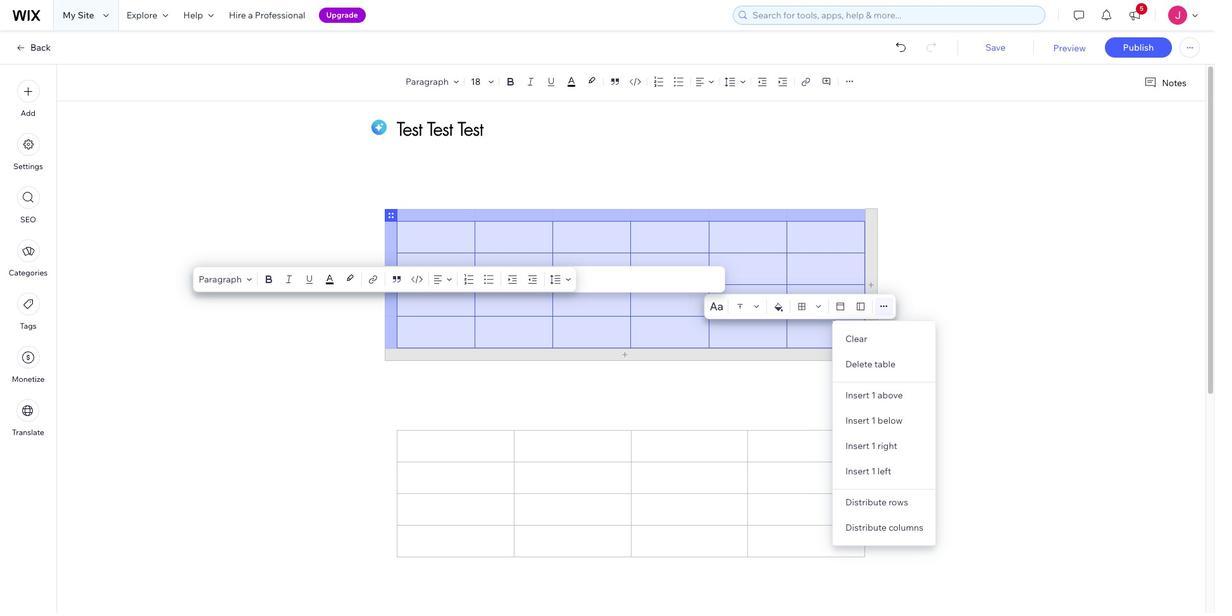Task type: describe. For each thing, give the bounding box(es) containing it.
translate
[[12, 427, 44, 437]]

5
[[1141, 4, 1144, 13]]

1 vertical spatial paragraph
[[199, 274, 242, 285]]

back button
[[15, 42, 51, 53]]

below
[[878, 415, 903, 426]]

0 vertical spatial paragraph
[[406, 76, 449, 87]]

translate button
[[12, 399, 44, 437]]

distribute for distribute rows
[[846, 496, 887, 508]]

insert 1 left
[[846, 465, 892, 477]]

insert 1 below
[[846, 415, 903, 426]]

hire a professional link
[[221, 0, 313, 30]]

1 vertical spatial paragraph button
[[196, 270, 255, 288]]

right
[[878, 440, 898, 452]]

upgrade button
[[319, 8, 366, 23]]

Font Size field
[[470, 75, 484, 88]]

insert for insert 1 left
[[846, 465, 870, 477]]

delete table
[[846, 358, 896, 370]]

above
[[878, 389, 903, 401]]

monetize button
[[12, 346, 45, 384]]

help
[[184, 9, 203, 21]]

publish button
[[1106, 37, 1173, 58]]

rows
[[889, 496, 909, 508]]

explore
[[127, 9, 158, 21]]

preview button
[[1054, 42, 1087, 54]]

Add a Catchy Title text field
[[397, 117, 852, 141]]

1 for left
[[872, 465, 876, 477]]

seo
[[20, 215, 36, 224]]

categories
[[9, 268, 48, 277]]

distribute rows
[[846, 496, 909, 508]]

publish
[[1124, 42, 1155, 53]]

site
[[78, 9, 94, 21]]

monetize
[[12, 374, 45, 384]]

professional
[[255, 9, 306, 21]]

upgrade
[[326, 10, 358, 20]]

settings
[[13, 161, 43, 171]]

distribute for distribute columns
[[846, 522, 887, 533]]

1 for above
[[872, 389, 876, 401]]



Task type: vqa. For each thing, say whether or not it's contained in the screenshot.
order
no



Task type: locate. For each thing, give the bounding box(es) containing it.
1 left right
[[872, 440, 876, 452]]

hire a professional
[[229, 9, 306, 21]]

insert left left
[[846, 465, 870, 477]]

delete
[[846, 358, 873, 370]]

1 1 from the top
[[872, 389, 876, 401]]

a
[[248, 9, 253, 21]]

0 horizontal spatial paragraph
[[199, 274, 242, 285]]

menu containing add
[[0, 72, 56, 445]]

1 left left
[[872, 465, 876, 477]]

table
[[875, 358, 896, 370]]

add
[[21, 108, 36, 118]]

0 vertical spatial distribute
[[846, 496, 887, 508]]

insert for insert 1 below
[[846, 415, 870, 426]]

insert for insert 1 right
[[846, 440, 870, 452]]

notes button
[[1140, 74, 1191, 91]]

0 horizontal spatial paragraph button
[[196, 270, 255, 288]]

preview
[[1054, 42, 1087, 54]]

1
[[872, 389, 876, 401], [872, 415, 876, 426], [872, 440, 876, 452], [872, 465, 876, 477]]

hire
[[229, 9, 246, 21]]

3 insert from the top
[[846, 440, 870, 452]]

2 distribute from the top
[[846, 522, 887, 533]]

back
[[30, 42, 51, 53]]

1 for below
[[872, 415, 876, 426]]

insert up insert 1 below
[[846, 389, 870, 401]]

2 insert from the top
[[846, 415, 870, 426]]

insert up insert 1 right on the right
[[846, 415, 870, 426]]

add button
[[17, 80, 40, 118]]

1 distribute from the top
[[846, 496, 887, 508]]

1 horizontal spatial paragraph
[[406, 76, 449, 87]]

tags
[[20, 321, 36, 331]]

tags button
[[17, 293, 40, 331]]

1 horizontal spatial paragraph button
[[403, 73, 462, 91]]

distribute
[[846, 496, 887, 508], [846, 522, 887, 533]]

settings button
[[13, 133, 43, 171]]

5 button
[[1122, 0, 1149, 30]]

insert
[[846, 389, 870, 401], [846, 415, 870, 426], [846, 440, 870, 452], [846, 465, 870, 477]]

insert 1 right
[[846, 440, 898, 452]]

1 left below
[[872, 415, 876, 426]]

notes
[[1163, 77, 1187, 88]]

save button
[[971, 42, 1022, 53]]

my
[[63, 9, 76, 21]]

left
[[878, 465, 892, 477]]

1 insert from the top
[[846, 389, 870, 401]]

insert 1 above
[[846, 389, 903, 401]]

clear
[[846, 333, 868, 344]]

insert for insert 1 above
[[846, 389, 870, 401]]

4 1 from the top
[[872, 465, 876, 477]]

4 insert from the top
[[846, 465, 870, 477]]

columns
[[889, 522, 924, 533]]

1 left above
[[872, 389, 876, 401]]

0 vertical spatial paragraph button
[[403, 73, 462, 91]]

distribute down the distribute rows in the bottom right of the page
[[846, 522, 887, 533]]

2 1 from the top
[[872, 415, 876, 426]]

insert up insert 1 left
[[846, 440, 870, 452]]

save
[[986, 42, 1006, 53]]

distribute down insert 1 left
[[846, 496, 887, 508]]

help button
[[176, 0, 221, 30]]

paragraph
[[406, 76, 449, 87], [199, 274, 242, 285]]

distribute columns
[[846, 522, 924, 533]]

Search for tools, apps, help & more... field
[[749, 6, 1042, 24]]

1 vertical spatial distribute
[[846, 522, 887, 533]]

menu
[[0, 72, 56, 445]]

3 1 from the top
[[872, 440, 876, 452]]

my site
[[63, 9, 94, 21]]

paragraph button
[[403, 73, 462, 91], [196, 270, 255, 288]]

seo button
[[17, 186, 40, 224]]

1 for right
[[872, 440, 876, 452]]

categories button
[[9, 239, 48, 277]]



